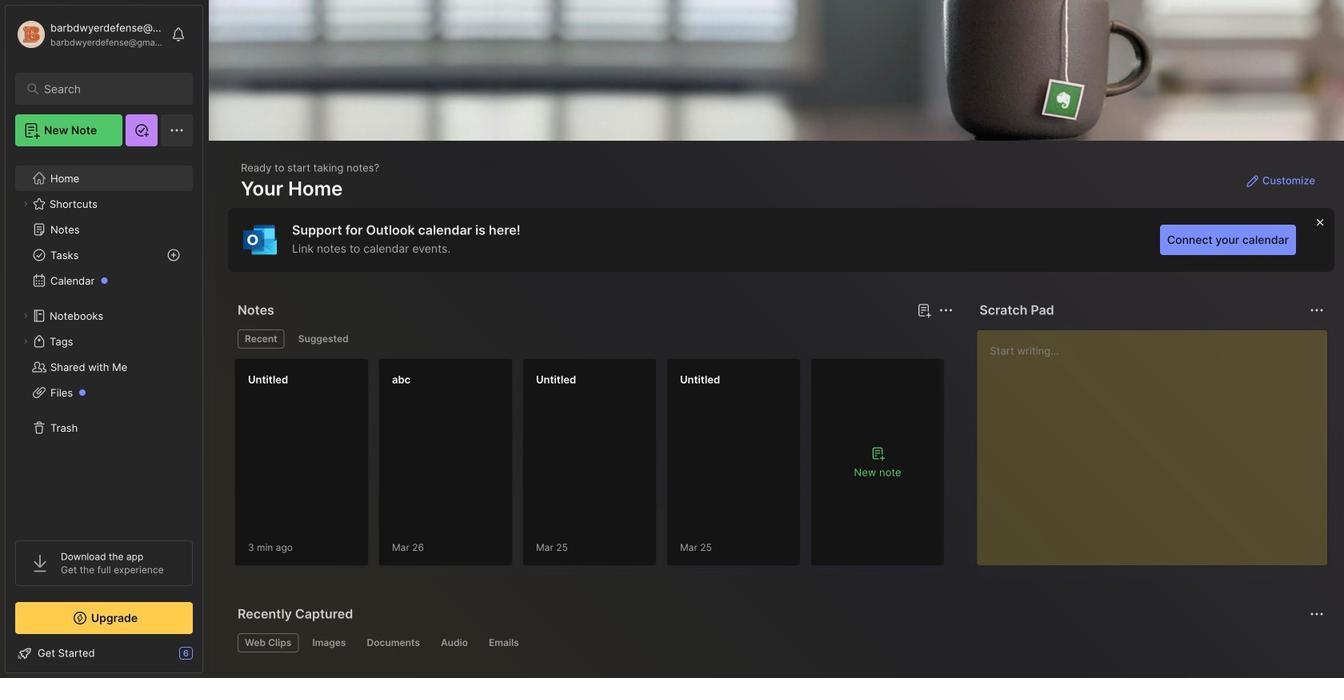 Task type: vqa. For each thing, say whether or not it's contained in the screenshot.
SEARCH text box
yes



Task type: describe. For each thing, give the bounding box(es) containing it.
main element
[[0, 0, 208, 679]]

Account field
[[15, 18, 163, 50]]

expand notebooks image
[[21, 311, 30, 321]]

Help and Learning task checklist field
[[6, 641, 202, 667]]

more actions image
[[1307, 301, 1327, 320]]

more actions image
[[936, 301, 956, 320]]



Task type: locate. For each thing, give the bounding box(es) containing it.
none search field inside main element
[[44, 79, 172, 98]]

More actions field
[[935, 299, 957, 322], [1306, 299, 1328, 322]]

2 tab list from the top
[[238, 634, 1322, 653]]

click to collapse image
[[202, 649, 214, 668]]

expand tags image
[[21, 337, 30, 346]]

1 tab list from the top
[[238, 330, 951, 349]]

1 more actions field from the left
[[935, 299, 957, 322]]

2 more actions field from the left
[[1306, 299, 1328, 322]]

Search text field
[[44, 82, 172, 97]]

0 vertical spatial tab list
[[238, 330, 951, 349]]

1 horizontal spatial more actions field
[[1306, 299, 1328, 322]]

Start writing… text field
[[990, 330, 1327, 553]]

1 vertical spatial tab list
[[238, 634, 1322, 653]]

tab list
[[238, 330, 951, 349], [238, 634, 1322, 653]]

tree
[[6, 156, 202, 526]]

tree inside main element
[[6, 156, 202, 526]]

0 horizontal spatial more actions field
[[935, 299, 957, 322]]

None search field
[[44, 79, 172, 98]]

row group
[[234, 358, 955, 576]]

tab
[[238, 330, 285, 349], [291, 330, 356, 349], [238, 634, 299, 653], [305, 634, 353, 653], [360, 634, 427, 653], [434, 634, 475, 653], [482, 634, 526, 653]]



